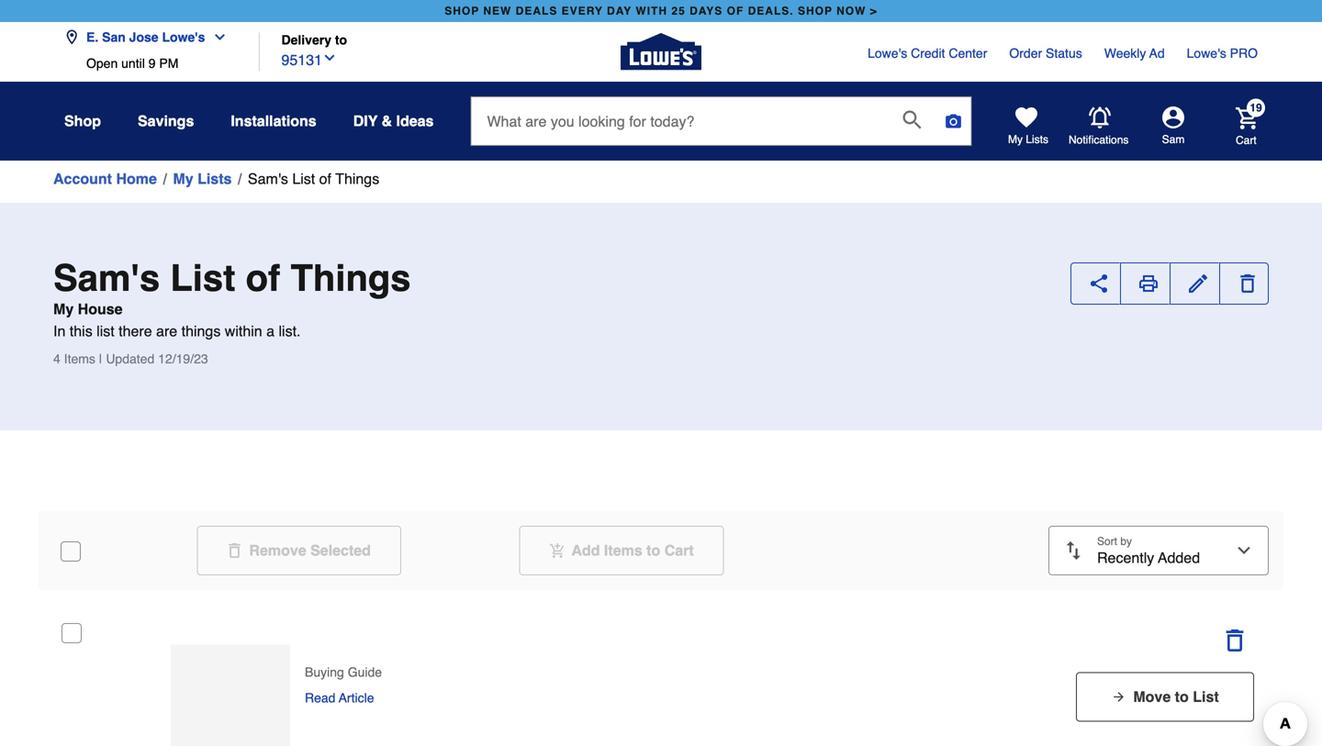 Task type: locate. For each thing, give the bounding box(es) containing it.
of
[[319, 170, 332, 187], [246, 257, 280, 299]]

buying
[[305, 665, 344, 680]]

sam's up house
[[53, 257, 160, 299]]

1 vertical spatial sam's
[[53, 257, 160, 299]]

1 horizontal spatial to
[[647, 542, 661, 559]]

my
[[1009, 133, 1023, 146], [173, 170, 193, 187], [53, 301, 74, 318]]

items inside button
[[604, 542, 643, 559]]

0 horizontal spatial sam's
[[53, 257, 160, 299]]

list down installations button
[[292, 170, 315, 187]]

san
[[102, 30, 126, 45]]

items
[[64, 352, 95, 366], [604, 542, 643, 559]]

1 horizontal spatial list
[[292, 170, 315, 187]]

0 horizontal spatial chevron down image
[[205, 30, 227, 45]]

1 vertical spatial chevron down image
[[322, 51, 337, 65]]

shop
[[64, 113, 101, 130]]

1 vertical spatial lists
[[198, 170, 232, 187]]

0 horizontal spatial cart
[[665, 542, 694, 559]]

diy & ideas
[[353, 113, 434, 130]]

lists down lowe's home improvement lists icon
[[1026, 133, 1049, 146]]

sam's inside sam's list of things my house in this list there are things within a list.
[[53, 257, 160, 299]]

things
[[182, 323, 221, 340]]

my lists
[[1009, 133, 1049, 146], [173, 170, 232, 187]]

chevron down image right jose
[[205, 30, 227, 45]]

shop new deals every day with 25 days of deals. shop now >
[[445, 5, 878, 17]]

1 horizontal spatial shop
[[798, 5, 833, 17]]

chevron down image
[[205, 30, 227, 45], [322, 51, 337, 65]]

lowe's for lowe's credit center
[[868, 46, 908, 61]]

things inside sam's list of things button
[[336, 170, 380, 187]]

every
[[562, 5, 603, 17]]

Search Query text field
[[472, 97, 889, 145]]

list inside sam's list of things button
[[292, 170, 315, 187]]

a
[[266, 323, 275, 340]]

move to list
[[1134, 689, 1219, 706]]

order status
[[1010, 46, 1083, 61]]

lowe's home improvement cart image
[[1236, 107, 1258, 129]]

of inside button
[[319, 170, 332, 187]]

camera image
[[945, 112, 963, 130]]

search image
[[903, 110, 922, 129]]

1 horizontal spatial my lists
[[1009, 133, 1049, 146]]

0 horizontal spatial my
[[53, 301, 74, 318]]

2 horizontal spatial my
[[1009, 133, 1023, 146]]

my lists link left notifications
[[1009, 107, 1049, 147]]

lowe's credit center link
[[868, 44, 988, 62]]

shop new deals every day with 25 days of deals. shop now > link
[[441, 0, 882, 22]]

cart
[[1236, 134, 1257, 147], [665, 542, 694, 559]]

1 vertical spatial my lists
[[173, 170, 232, 187]]

0 horizontal spatial my lists link
[[173, 168, 232, 190]]

1 horizontal spatial chevron down image
[[322, 51, 337, 65]]

0 horizontal spatial lists
[[198, 170, 232, 187]]

add
[[572, 542, 600, 559]]

1 horizontal spatial my lists link
[[1009, 107, 1049, 147]]

chevron down image down delivery to
[[322, 51, 337, 65]]

1 vertical spatial cart
[[665, 542, 694, 559]]

0 vertical spatial cart
[[1236, 134, 1257, 147]]

things
[[336, 170, 380, 187], [291, 257, 411, 299]]

1 horizontal spatial of
[[319, 170, 332, 187]]

1 horizontal spatial items
[[604, 542, 643, 559]]

1 vertical spatial items
[[604, 542, 643, 559]]

open
[[86, 56, 118, 71]]

sam's list of things main content
[[0, 161, 1323, 747]]

ideas
[[396, 113, 434, 130]]

0 vertical spatial to
[[335, 33, 347, 47]]

to right delivery
[[335, 33, 347, 47]]

None search field
[[471, 96, 972, 163]]

of
[[727, 5, 744, 17]]

2 vertical spatial to
[[1175, 689, 1189, 706]]

to for delivery to
[[335, 33, 347, 47]]

items for add
[[604, 542, 643, 559]]

lowe's inside lowe's credit center link
[[868, 46, 908, 61]]

25
[[672, 5, 686, 17]]

trash image
[[1239, 275, 1257, 293], [1224, 630, 1246, 652]]

0 vertical spatial sam's
[[248, 170, 288, 187]]

there
[[119, 323, 152, 340]]

things up list.
[[291, 257, 411, 299]]

location image
[[64, 30, 79, 45]]

read article
[[305, 691, 374, 706]]

0 vertical spatial chevron down image
[[205, 30, 227, 45]]

lowe's
[[162, 30, 205, 45], [868, 46, 908, 61], [1187, 46, 1227, 61]]

shop left new
[[445, 5, 480, 17]]

2 vertical spatial list
[[1193, 689, 1219, 706]]

shop
[[445, 5, 480, 17], [798, 5, 833, 17]]

1 vertical spatial to
[[647, 542, 661, 559]]

0 horizontal spatial to
[[335, 33, 347, 47]]

to inside button
[[647, 542, 661, 559]]

lowe's pro
[[1187, 46, 1258, 61]]

1 vertical spatial things
[[291, 257, 411, 299]]

items for 4
[[64, 352, 95, 366]]

2 horizontal spatial lowe's
[[1187, 46, 1227, 61]]

1 horizontal spatial sam's
[[248, 170, 288, 187]]

items left |
[[64, 352, 95, 366]]

print image
[[1140, 275, 1158, 293]]

4
[[53, 352, 60, 366]]

savings
[[138, 113, 194, 130]]

of for sam's list of things my house in this list there are things within a list.
[[246, 257, 280, 299]]

are
[[156, 323, 177, 340]]

0 horizontal spatial list
[[170, 257, 236, 299]]

sam's for sam's list of things my house in this list there are things within a list.
[[53, 257, 160, 299]]

shop button
[[64, 105, 101, 138]]

to right 'move'
[[1175, 689, 1189, 706]]

updated
[[106, 352, 155, 366]]

notifications
[[1069, 133, 1129, 146]]

my lists link
[[1009, 107, 1049, 147], [173, 168, 232, 190]]

lowe's inside lowe's pro link
[[1187, 46, 1227, 61]]

1 horizontal spatial lowe's
[[868, 46, 908, 61]]

things inside sam's list of things my house in this list there are things within a list.
[[291, 257, 411, 299]]

lowe's home improvement lists image
[[1016, 107, 1038, 129]]

my down lowe's home improvement lists icon
[[1009, 133, 1023, 146]]

0 vertical spatial list
[[292, 170, 315, 187]]

delivery
[[282, 33, 332, 47]]

my lists right home
[[173, 170, 232, 187]]

0 vertical spatial my lists
[[1009, 133, 1049, 146]]

trash image
[[227, 544, 242, 558]]

things for sam's list of things
[[336, 170, 380, 187]]

lowe's up pm
[[162, 30, 205, 45]]

of inside sam's list of things my house in this list there are things within a list.
[[246, 257, 280, 299]]

|
[[99, 352, 102, 366]]

1 vertical spatial my
[[173, 170, 193, 187]]

0 horizontal spatial lowe's
[[162, 30, 205, 45]]

my lists link right home
[[173, 168, 232, 190]]

cart inside button
[[665, 542, 694, 559]]

lowe's pro link
[[1187, 44, 1258, 62]]

sam's inside sam's list of things button
[[248, 170, 288, 187]]

19
[[1250, 101, 1263, 114]]

my right home
[[173, 170, 193, 187]]

move to list button
[[1076, 673, 1255, 722], [1076, 673, 1255, 722]]

things down 'diy'
[[336, 170, 380, 187]]

sam's down installations button
[[248, 170, 288, 187]]

2 shop from the left
[[798, 5, 833, 17]]

1 vertical spatial list
[[170, 257, 236, 299]]

1 vertical spatial of
[[246, 257, 280, 299]]

2 vertical spatial my
[[53, 301, 74, 318]]

1 horizontal spatial my
[[173, 170, 193, 187]]

lowe's left pro
[[1187, 46, 1227, 61]]

buying guide
[[305, 665, 382, 680]]

0 vertical spatial things
[[336, 170, 380, 187]]

0 vertical spatial items
[[64, 352, 95, 366]]

read article link
[[305, 689, 374, 708]]

to right the add at left bottom
[[647, 542, 661, 559]]

list.
[[279, 323, 301, 340]]

lowe's inside e. san jose lowe's button
[[162, 30, 205, 45]]

0 vertical spatial my
[[1009, 133, 1023, 146]]

0 horizontal spatial shop
[[445, 5, 480, 17]]

lists right home
[[198, 170, 232, 187]]

installations
[[231, 113, 317, 130]]

order
[[1010, 46, 1043, 61]]

remove selected button
[[197, 526, 401, 576]]

list up things
[[170, 257, 236, 299]]

2 horizontal spatial to
[[1175, 689, 1189, 706]]

0 vertical spatial trash image
[[1239, 275, 1257, 293]]

>
[[871, 5, 878, 17]]

items right the add at left bottom
[[604, 542, 643, 559]]

&
[[382, 113, 392, 130]]

lowe's left credit
[[868, 46, 908, 61]]

e.
[[86, 30, 98, 45]]

my lists down lowe's home improvement lists icon
[[1009, 133, 1049, 146]]

0 vertical spatial my lists link
[[1009, 107, 1049, 147]]

add items to cart button
[[519, 526, 724, 576]]

0 vertical spatial lists
[[1026, 133, 1049, 146]]

0 horizontal spatial items
[[64, 352, 95, 366]]

list right 'move'
[[1193, 689, 1219, 706]]

sam's list of things button
[[248, 168, 380, 190]]

lowe's credit center
[[868, 46, 988, 61]]

list inside sam's list of things my house in this list there are things within a list.
[[170, 257, 236, 299]]

0 horizontal spatial my lists
[[173, 170, 232, 187]]

delivery to
[[282, 33, 347, 47]]

my up in
[[53, 301, 74, 318]]

sam's
[[248, 170, 288, 187], [53, 257, 160, 299]]

0 horizontal spatial of
[[246, 257, 280, 299]]

this
[[70, 323, 92, 340]]

shop left now
[[798, 5, 833, 17]]

diy
[[353, 113, 378, 130]]

chevron down image inside e. san jose lowe's button
[[205, 30, 227, 45]]

of for sam's list of things
[[319, 170, 332, 187]]

0 vertical spatial of
[[319, 170, 332, 187]]

lowe's home improvement logo image
[[621, 11, 702, 92]]



Task type: vqa. For each thing, say whether or not it's contained in the screenshot.
Decking
no



Task type: describe. For each thing, give the bounding box(es) containing it.
selected
[[311, 542, 371, 559]]

day
[[607, 5, 632, 17]]

read
[[305, 691, 336, 706]]

deals.
[[748, 5, 794, 17]]

weekly
[[1105, 46, 1147, 61]]

2 horizontal spatial list
[[1193, 689, 1219, 706]]

account
[[53, 170, 112, 187]]

account home
[[53, 170, 157, 187]]

account home link
[[53, 168, 157, 190]]

weekly ad link
[[1105, 44, 1165, 62]]

sam
[[1162, 133, 1185, 146]]

article
[[339, 691, 374, 706]]

lowe's for lowe's pro
[[1187, 46, 1227, 61]]

installations button
[[231, 105, 317, 138]]

house
[[78, 301, 123, 318]]

home
[[116, 170, 157, 187]]

until
[[121, 56, 145, 71]]

in
[[53, 323, 66, 340]]

share image
[[1090, 275, 1109, 293]]

pm
[[159, 56, 179, 71]]

move
[[1134, 689, 1171, 706]]

with
[[636, 5, 668, 17]]

edit image
[[1189, 275, 1208, 293]]

95131 button
[[282, 47, 337, 71]]

4 items | updated 12/19/23
[[53, 352, 208, 366]]

within
[[225, 323, 262, 340]]

sam's list of things my house in this list there are things within a list.
[[53, 257, 411, 340]]

arrow right image
[[1112, 690, 1126, 705]]

new
[[483, 5, 512, 17]]

lists inside sam's list of things main content
[[198, 170, 232, 187]]

list for sam's list of things
[[292, 170, 315, 187]]

remove
[[249, 542, 306, 559]]

guide
[[348, 665, 382, 680]]

deals
[[516, 5, 558, 17]]

cart add image
[[550, 544, 564, 558]]

center
[[949, 46, 988, 61]]

my lists inside sam's list of things main content
[[173, 170, 232, 187]]

credit
[[911, 46, 946, 61]]

95131
[[282, 51, 322, 68]]

my inside sam's list of things my house in this list there are things within a list.
[[53, 301, 74, 318]]

list
[[97, 323, 115, 340]]

status
[[1046, 46, 1083, 61]]

days
[[690, 5, 723, 17]]

lowe's home improvement notification center image
[[1089, 107, 1111, 129]]

open until 9 pm
[[86, 56, 179, 71]]

1 vertical spatial my lists link
[[173, 168, 232, 190]]

sam's list of things
[[248, 170, 380, 187]]

1 horizontal spatial cart
[[1236, 134, 1257, 147]]

e. san jose lowe's
[[86, 30, 205, 45]]

1 vertical spatial trash image
[[1224, 630, 1246, 652]]

to for move to list
[[1175, 689, 1189, 706]]

sam button
[[1130, 107, 1218, 147]]

savings button
[[138, 105, 194, 138]]

diy & ideas button
[[353, 105, 434, 138]]

chevron down image inside 95131 button
[[322, 51, 337, 65]]

pro
[[1230, 46, 1258, 61]]

1 horizontal spatial lists
[[1026, 133, 1049, 146]]

list for sam's list of things my house in this list there are things within a list.
[[170, 257, 236, 299]]

things for sam's list of things my house in this list there are things within a list.
[[291, 257, 411, 299]]

1 shop from the left
[[445, 5, 480, 17]]

add items to cart
[[572, 542, 694, 559]]

12/19/23
[[158, 352, 208, 366]]

ad
[[1150, 46, 1165, 61]]

sam's for sam's list of things
[[248, 170, 288, 187]]

9
[[149, 56, 156, 71]]

jose
[[129, 30, 159, 45]]

weekly ad
[[1105, 46, 1165, 61]]

e. san jose lowe's button
[[64, 19, 235, 56]]

remove selected
[[249, 542, 371, 559]]

now
[[837, 5, 867, 17]]

order status link
[[1010, 44, 1083, 62]]



